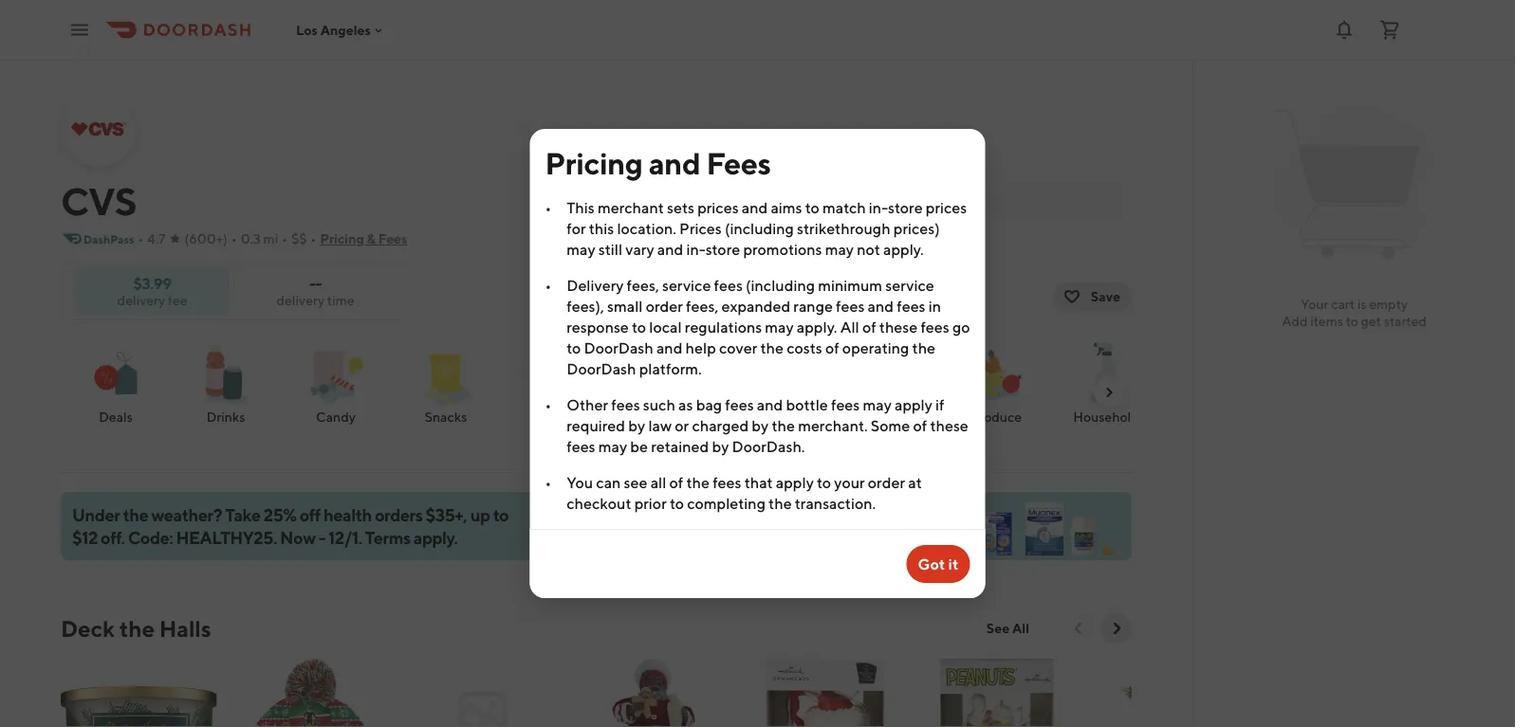 Task type: locate. For each thing, give the bounding box(es) containing it.
household link
[[1059, 340, 1154, 427]]

1 horizontal spatial &
[[663, 410, 671, 425]]

1 vertical spatial fees,
[[686, 298, 719, 316]]

the up code:
[[123, 505, 148, 525]]

and up platform. at the left of the page
[[657, 339, 683, 357]]

1 horizontal spatial prices
[[926, 199, 967, 217]]

1 vertical spatial (including
[[746, 277, 815, 295]]

by up doordash.
[[752, 417, 769, 435]]

to right aims
[[805, 199, 820, 217]]

apply right that
[[776, 474, 814, 492]]

deals
[[99, 410, 133, 425]]

and inside other fees such as bag fees and bottle fees may apply if required by law or charged by the merchant. some of these fees may be retained by doordash.
[[757, 396, 783, 414]]

pricing inside pricing and fees alert dialog
[[545, 145, 643, 181]]

order inside delivery fees, service fees (including minimum service fees), small order fees, expanded range fees and fees in response to local regulations may apply. all of these fees go to doordash and help cover the costs of operating the doordash platform.
[[646, 298, 683, 316]]

checkout
[[567, 495, 632, 513]]

get
[[1361, 314, 1382, 329]]

delivery left fee
[[117, 292, 165, 308]]

regulations
[[685, 318, 762, 336]]

the up doordash.
[[772, 417, 795, 435]]

service up local
[[662, 277, 711, 295]]

by up be
[[629, 417, 646, 435]]

strikethrough
[[797, 220, 891, 238]]

all up operating
[[841, 318, 860, 336]]

0 horizontal spatial by
[[629, 417, 646, 435]]

snacks
[[425, 410, 467, 425]]

to up transaction.
[[817, 474, 831, 492]]

delivery left time
[[277, 292, 325, 308]]

next image
[[1102, 385, 1117, 400]]

deals link
[[68, 340, 163, 427]]

the inside other fees such as bag fees and bottle fees may apply if required by law or charged by the merchant. some of these fees may be retained by doordash.
[[772, 417, 795, 435]]

store up prices)
[[888, 199, 923, 217]]

household
[[1074, 410, 1140, 425]]

fees left the in at the top
[[897, 298, 926, 316]]

• right mi at left top
[[282, 231, 288, 247]]

by down charged
[[712, 438, 729, 456]]

pricing and fees
[[545, 145, 771, 181]]

0 horizontal spatial in-
[[687, 241, 706, 259]]

to right prior
[[670, 495, 684, 513]]

orders
[[375, 505, 423, 525]]

0 horizontal spatial delivery
[[117, 292, 165, 308]]

this
[[567, 199, 595, 217]]

0 vertical spatial in-
[[869, 199, 888, 217]]

of up operating
[[863, 318, 877, 336]]

this merchant sets prices and aims to match in-store prices for this location. prices (including strikethrough prices) may still vary and in-store promotions may not apply.
[[567, 199, 967, 259]]

in- down prices
[[687, 241, 706, 259]]

2 horizontal spatial apply.
[[884, 241, 924, 259]]

1 delivery from the left
[[117, 292, 165, 308]]

0 vertical spatial all
[[841, 318, 860, 336]]

to inside the 'this merchant sets prices and aims to match in-store prices for this location. prices (including strikethrough prices) may still vary and in-store promotions may not apply.'
[[805, 199, 820, 217]]

to
[[805, 199, 820, 217], [1346, 314, 1359, 329], [632, 318, 646, 336], [567, 339, 581, 357], [817, 474, 831, 492], [670, 495, 684, 513], [493, 505, 509, 525]]

to inside under the weather? take 25% off health orders $35+, up to $12 off. code: healthy25. now - 12/1. terms apply.
[[493, 505, 509, 525]]

if
[[936, 396, 945, 414]]

1 horizontal spatial fees,
[[686, 298, 719, 316]]

1 horizontal spatial service
[[886, 277, 935, 295]]

pricing up this
[[545, 145, 643, 181]]

1 horizontal spatial in-
[[869, 199, 888, 217]]

fees up the merchant. on the right bottom
[[831, 396, 860, 414]]

this
[[589, 220, 614, 238]]

0 horizontal spatial all
[[841, 318, 860, 336]]

cover
[[719, 339, 758, 357]]

order left at
[[868, 474, 905, 492]]

fees, up small at the left
[[627, 277, 659, 295]]

platform.
[[639, 360, 702, 378]]

see
[[987, 621, 1010, 637]]

at
[[908, 474, 922, 492]]

empty retail cart image
[[1266, 95, 1444, 273]]

doordash
[[584, 339, 654, 357], [567, 360, 636, 378]]

you
[[567, 474, 593, 492]]

• left this
[[545, 199, 552, 217]]

may down strikethrough
[[825, 241, 854, 259]]

pricing
[[545, 145, 643, 181], [320, 231, 364, 247]]

time
[[327, 292, 354, 308]]

mi
[[263, 231, 278, 247]]

charged
[[692, 417, 749, 435]]

the
[[761, 339, 784, 357], [913, 339, 936, 357], [772, 417, 795, 435], [687, 474, 710, 492], [769, 495, 792, 513], [123, 505, 148, 525], [119, 615, 155, 642]]

1 horizontal spatial delivery
[[277, 292, 325, 308]]

under
[[72, 505, 120, 525]]

0 horizontal spatial pricing
[[320, 231, 364, 247]]

response
[[567, 318, 629, 336]]

promotions
[[743, 241, 822, 259]]

prices up prices
[[698, 199, 739, 217]]

expanded
[[722, 298, 791, 316]]

$3.99 delivery fee
[[117, 274, 187, 308]]

up
[[470, 505, 490, 525]]

fees down the in at the top
[[921, 318, 950, 336]]

apply.
[[884, 241, 924, 259], [797, 318, 838, 336], [414, 528, 458, 548]]

the inside under the weather? take 25% off health orders $35+, up to $12 off. code: healthy25. now - 12/1. terms apply.
[[123, 505, 148, 525]]

1 horizontal spatial fees
[[706, 145, 771, 181]]

fees down required
[[567, 438, 596, 456]]

(including up promotions
[[725, 220, 794, 238]]

0 horizontal spatial apply
[[776, 474, 814, 492]]

the left halls
[[119, 615, 155, 642]]

• left you
[[545, 474, 552, 492]]

you can see all of the fees that apply to your order at checkout prior to completing the transaction.
[[567, 474, 922, 513]]

0 vertical spatial fees,
[[627, 277, 659, 295]]

fees up expanded
[[714, 277, 743, 295]]

and left aims
[[742, 199, 768, 217]]

1 horizontal spatial apply.
[[797, 318, 838, 336]]

0 horizontal spatial store
[[706, 241, 740, 259]]

fees,
[[627, 277, 659, 295], [686, 298, 719, 316]]

&
[[367, 231, 376, 247], [663, 410, 671, 425]]

-
[[309, 274, 316, 292], [316, 274, 322, 292], [319, 528, 325, 548]]

2 vertical spatial apply.
[[414, 528, 458, 548]]

add
[[1282, 314, 1308, 329]]

to right "up"
[[493, 505, 509, 525]]

1 vertical spatial apply
[[776, 474, 814, 492]]

doordash down response
[[584, 339, 654, 357]]

of right some
[[913, 417, 927, 435]]

apply. down range
[[797, 318, 838, 336]]

0 horizontal spatial apply.
[[414, 528, 458, 548]]

1 horizontal spatial store
[[888, 199, 923, 217]]

apply left if
[[895, 396, 933, 414]]

0 horizontal spatial these
[[880, 318, 918, 336]]

produce image
[[962, 340, 1031, 408]]

• left 4.7
[[138, 231, 144, 247]]

got
[[918, 556, 946, 574]]

retained
[[651, 438, 709, 456]]

service up the in at the top
[[886, 277, 935, 295]]

the down the in at the top
[[913, 339, 936, 357]]

2 service from the left
[[886, 277, 935, 295]]

0 vertical spatial apply.
[[884, 241, 924, 259]]

service
[[662, 277, 711, 295], [886, 277, 935, 295]]

fees up aims
[[706, 145, 771, 181]]

pantry image
[[742, 340, 810, 408]]

0 horizontal spatial order
[[646, 298, 683, 316]]

0 vertical spatial apply
[[895, 396, 933, 414]]

drinks image
[[192, 340, 260, 408]]

notification bell image
[[1333, 19, 1356, 41]]

1 vertical spatial these
[[930, 417, 969, 435]]

0 horizontal spatial prices
[[698, 199, 739, 217]]

0 vertical spatial order
[[646, 298, 683, 316]]

1 horizontal spatial pricing
[[545, 145, 643, 181]]

fees right $$ in the left of the page
[[378, 231, 408, 247]]

may down expanded
[[765, 318, 794, 336]]

angeles
[[321, 22, 371, 38]]

0 horizontal spatial &
[[367, 231, 376, 247]]

produce
[[971, 410, 1022, 425]]

• right $$ in the left of the page
[[311, 231, 316, 247]]

apply inside other fees such as bag fees and bottle fees may apply if required by law or charged by the merchant. some of these fees may be retained by doordash.
[[895, 396, 933, 414]]

fees, up regulations
[[686, 298, 719, 316]]

25%
[[264, 505, 297, 525]]

frozen image
[[522, 340, 590, 408]]

and left bottle
[[757, 396, 783, 414]]

0 vertical spatial (including
[[725, 220, 794, 238]]

1 horizontal spatial these
[[930, 417, 969, 435]]

los angeles
[[296, 22, 371, 38]]

• left delivery at the top
[[545, 277, 552, 295]]

2 delivery from the left
[[277, 292, 325, 308]]

• left other
[[545, 396, 552, 414]]

apply. down prices)
[[884, 241, 924, 259]]

(including up expanded
[[746, 277, 815, 295]]

1 vertical spatial in-
[[687, 241, 706, 259]]

• left 0.3 on the top left
[[231, 231, 237, 247]]

under the weather? take 25% off health orders $35+, up to $12 off. code: healthy25. now - 12/1. terms apply.
[[72, 505, 509, 548]]

0 vertical spatial these
[[880, 318, 918, 336]]

0 horizontal spatial fees,
[[627, 277, 659, 295]]

1 vertical spatial order
[[868, 474, 905, 492]]

required
[[567, 417, 625, 435]]

& left 'or'
[[663, 410, 671, 425]]

1 horizontal spatial apply
[[895, 396, 933, 414]]

all right see
[[1013, 621, 1030, 637]]

1 vertical spatial apply.
[[797, 318, 838, 336]]

1 service from the left
[[662, 277, 711, 295]]

may
[[567, 241, 596, 259], [825, 241, 854, 259], [765, 318, 794, 336], [863, 396, 892, 414], [599, 438, 627, 456]]

store down prices
[[706, 241, 740, 259]]

& right $$ in the left of the page
[[367, 231, 376, 247]]

doordash up other
[[567, 360, 636, 378]]

by
[[629, 417, 646, 435], [752, 417, 769, 435], [712, 438, 729, 456]]

1 horizontal spatial order
[[868, 474, 905, 492]]

0 horizontal spatial fees
[[378, 231, 408, 247]]

some
[[871, 417, 910, 435]]

transaction.
[[795, 495, 876, 513]]

fees inside you can see all of the fees that apply to your order at checkout prior to completing the transaction.
[[713, 474, 742, 492]]

0 vertical spatial doordash
[[584, 339, 654, 357]]

2 prices from the left
[[926, 199, 967, 217]]

pantry
[[756, 410, 796, 425]]

all
[[841, 318, 860, 336], [1013, 621, 1030, 637]]

fees
[[706, 145, 771, 181], [378, 231, 408, 247]]

see all
[[987, 621, 1030, 637]]

1 vertical spatial all
[[1013, 621, 1030, 637]]

open menu image
[[68, 19, 91, 41]]

1 horizontal spatial by
[[712, 438, 729, 456]]

apply. down $35+,
[[414, 528, 458, 548]]

in- right match on the top of the page
[[869, 199, 888, 217]]

these inside other fees such as bag fees and bottle fees may apply if required by law or charged by the merchant. some of these fees may be retained by doordash.
[[930, 417, 969, 435]]

to left get
[[1346, 314, 1359, 329]]

of right all
[[670, 474, 684, 492]]

is
[[1358, 297, 1367, 312]]

0 vertical spatial pricing
[[545, 145, 643, 181]]

these up operating
[[880, 318, 918, 336]]

cvs image
[[63, 93, 135, 165]]

the up completing at the bottom of the page
[[687, 474, 710, 492]]

household image
[[1072, 340, 1141, 408]]

code:
[[128, 528, 173, 548]]

range
[[794, 298, 833, 316]]

dairy & eggs image
[[632, 340, 700, 408]]

fees up completing at the bottom of the page
[[713, 474, 742, 492]]

prices up prices)
[[926, 199, 967, 217]]

order inside you can see all of the fees that apply to your order at checkout prior to completing the transaction.
[[868, 474, 905, 492]]

pantry link
[[729, 340, 824, 427]]

0 vertical spatial store
[[888, 199, 923, 217]]

0 vertical spatial fees
[[706, 145, 771, 181]]

these down if
[[930, 417, 969, 435]]

Search CVS search field
[[864, 191, 1113, 212]]

not
[[857, 241, 881, 259]]

delivery
[[117, 292, 165, 308], [277, 292, 325, 308]]

0 horizontal spatial service
[[662, 277, 711, 295]]

apply. inside delivery fees, service fees (including minimum service fees), small order fees, expanded range fees and fees in response to local regulations may apply. all of these fees go to doordash and help cover the costs of operating the doordash platform.
[[797, 318, 838, 336]]

fees down minimum
[[836, 298, 865, 316]]

1 horizontal spatial all
[[1013, 621, 1030, 637]]

go
[[953, 318, 970, 336]]

pricing right $$ in the left of the page
[[320, 231, 364, 247]]

fees
[[714, 277, 743, 295], [836, 298, 865, 316], [897, 298, 926, 316], [921, 318, 950, 336], [611, 396, 640, 414], [725, 396, 754, 414], [831, 396, 860, 414], [567, 438, 596, 456], [713, 474, 742, 492]]

that
[[745, 474, 773, 492]]

order up local
[[646, 298, 683, 316]]

snacks image
[[412, 340, 480, 408]]

0 items, open order cart image
[[1379, 19, 1402, 41]]

off.
[[101, 528, 125, 548]]



Task type: vqa. For each thing, say whether or not it's contained in the screenshot.
$3.99 •
no



Task type: describe. For each thing, give the bounding box(es) containing it.
1 vertical spatial fees
[[378, 231, 408, 247]]

still
[[599, 241, 623, 259]]

local
[[649, 318, 682, 336]]

weather?
[[151, 505, 222, 525]]

take
[[225, 505, 261, 525]]

of inside other fees such as bag fees and bottle fees may apply if required by law or charged by the merchant. some of these fees may be retained by doordash.
[[913, 417, 927, 435]]

in
[[929, 298, 941, 316]]

candy link
[[289, 340, 383, 427]]

merchant.
[[798, 417, 868, 435]]

and right vary
[[658, 241, 684, 259]]

1 prices from the left
[[698, 199, 739, 217]]

to inside your cart is empty add items to get started
[[1346, 314, 1359, 329]]

other
[[567, 396, 608, 414]]

next button of carousel image
[[1108, 620, 1127, 639]]

of inside you can see all of the fees that apply to your order at checkout prior to completing the transaction.
[[670, 474, 684, 492]]

previous button of carousel image
[[1070, 620, 1089, 639]]

or
[[675, 417, 689, 435]]

it
[[949, 556, 959, 574]]

cart
[[1332, 297, 1355, 312]]

12/1.
[[328, 528, 362, 548]]

halls
[[159, 615, 211, 642]]

delivery inside $3.99 delivery fee
[[117, 292, 165, 308]]

1 vertical spatial doordash
[[567, 360, 636, 378]]

may left be
[[599, 438, 627, 456]]

got it
[[918, 556, 959, 574]]

your cart is empty add items to get started
[[1282, 297, 1427, 329]]

minimum
[[818, 277, 883, 295]]

$$
[[291, 231, 307, 247]]

these inside delivery fees, service fees (including minimum service fees), small order fees, expanded range fees and fees in response to local regulations may apply. all of these fees go to doordash and help cover the costs of operating the doordash platform.
[[880, 318, 918, 336]]

apply. inside under the weather? take 25% off health orders $35+, up to $12 off. code: healthy25. now - 12/1. terms apply.
[[414, 528, 458, 548]]

(including inside delivery fees, service fees (including minimum service fees), small order fees, expanded range fees and fees in response to local regulations may apply. all of these fees go to doordash and help cover the costs of operating the doordash platform.
[[746, 277, 815, 295]]

eggs
[[674, 410, 704, 425]]

got it button
[[907, 546, 970, 584]]

your
[[834, 474, 865, 492]]

off
[[300, 505, 321, 525]]

all inside delivery fees, service fees (including minimum service fees), small order fees, expanded range fees and fees in response to local regulations may apply. all of these fees go to doordash and help cover the costs of operating the doordash platform.
[[841, 318, 860, 336]]

fees inside alert dialog
[[706, 145, 771, 181]]

snacks link
[[399, 340, 493, 427]]

may up some
[[863, 396, 892, 414]]

(600+)
[[185, 231, 228, 247]]

other fees such as bag fees and bottle fees may apply if required by law or charged by the merchant. some of these fees may be retained by doordash.
[[567, 396, 969, 456]]

be
[[630, 438, 648, 456]]

delivery inside -- delivery time
[[277, 292, 325, 308]]

health
[[324, 505, 372, 525]]

to down small at the left
[[632, 318, 646, 336]]

deals image
[[82, 340, 150, 408]]

operating
[[843, 339, 910, 357]]

apply inside you can see all of the fees that apply to your order at checkout prior to completing the transaction.
[[776, 474, 814, 492]]

los angeles button
[[296, 22, 386, 38]]

save
[[1091, 289, 1121, 305]]

sets
[[667, 199, 695, 217]]

deck the halls link
[[61, 614, 211, 644]]

bakery image
[[852, 340, 921, 408]]

- inside under the weather? take 25% off health orders $35+, up to $12 off. code: healthy25. now - 12/1. terms apply.
[[319, 528, 325, 548]]

dashpass
[[84, 233, 134, 246]]

bottle
[[786, 396, 828, 414]]

fees left such
[[611, 396, 640, 414]]

frozen
[[535, 410, 577, 425]]

costs
[[787, 339, 823, 357]]

help
[[686, 339, 716, 357]]

fees up charged
[[725, 396, 754, 414]]

candy image
[[302, 340, 370, 408]]

merchant
[[598, 199, 664, 217]]

to down response
[[567, 339, 581, 357]]

bag
[[696, 396, 722, 414]]

as
[[679, 396, 693, 414]]

dairy
[[628, 410, 660, 425]]

fee
[[168, 292, 187, 308]]

for
[[567, 220, 586, 238]]

the down that
[[769, 495, 792, 513]]

4.7
[[147, 231, 166, 247]]

$12
[[72, 528, 98, 548]]

2 horizontal spatial by
[[752, 417, 769, 435]]

started
[[1384, 314, 1427, 329]]

and up sets
[[649, 145, 701, 181]]

delivery fees, service fees (including minimum service fees), small order fees, expanded range fees and fees in response to local regulations may apply. all of these fees go to doordash and help cover the costs of operating the doordash platform.
[[567, 277, 970, 378]]

1 vertical spatial store
[[706, 241, 740, 259]]

bakery
[[865, 410, 907, 425]]

of right costs at top right
[[826, 339, 840, 357]]

prices
[[680, 220, 722, 238]]

and down minimum
[[868, 298, 894, 316]]

see all link
[[975, 614, 1041, 644]]

match
[[823, 199, 866, 217]]

bakery link
[[839, 340, 934, 427]]

(including inside the 'this merchant sets prices and aims to match in-store prices for this location. prices (including strikethrough prices) may still vary and in-store promotions may not apply.'
[[725, 220, 794, 238]]

may inside delivery fees, service fees (including minimum service fees), small order fees, expanded range fees and fees in response to local regulations may apply. all of these fees go to doordash and help cover the costs of operating the doordash platform.
[[765, 318, 794, 336]]

prices)
[[894, 220, 940, 238]]

your
[[1301, 297, 1329, 312]]

law
[[649, 417, 672, 435]]

deck
[[61, 615, 115, 642]]

0 vertical spatial &
[[367, 231, 376, 247]]

cvs
[[61, 178, 136, 223]]

candy
[[316, 410, 356, 425]]

the left costs at top right
[[761, 339, 784, 357]]

$3.99
[[133, 274, 171, 292]]

aims
[[771, 199, 802, 217]]

empty
[[1370, 297, 1408, 312]]

pricing & fees button
[[320, 224, 408, 254]]

can
[[596, 474, 621, 492]]

drinks link
[[178, 340, 273, 427]]

-- delivery time
[[277, 274, 354, 308]]

• 0.3 mi • $$ • pricing & fees
[[231, 231, 408, 247]]

items
[[1311, 314, 1344, 329]]

small
[[607, 298, 643, 316]]

pricing and fees alert dialog
[[530, 129, 986, 599]]

1 vertical spatial pricing
[[320, 231, 364, 247]]

delivery
[[567, 277, 624, 295]]

location.
[[617, 220, 677, 238]]

save button
[[1053, 282, 1132, 312]]

1 vertical spatial &
[[663, 410, 671, 425]]

apply. inside the 'this merchant sets prices and aims to match in-store prices for this location. prices (including strikethrough prices) may still vary and in-store promotions may not apply.'
[[884, 241, 924, 259]]

may down for
[[567, 241, 596, 259]]



